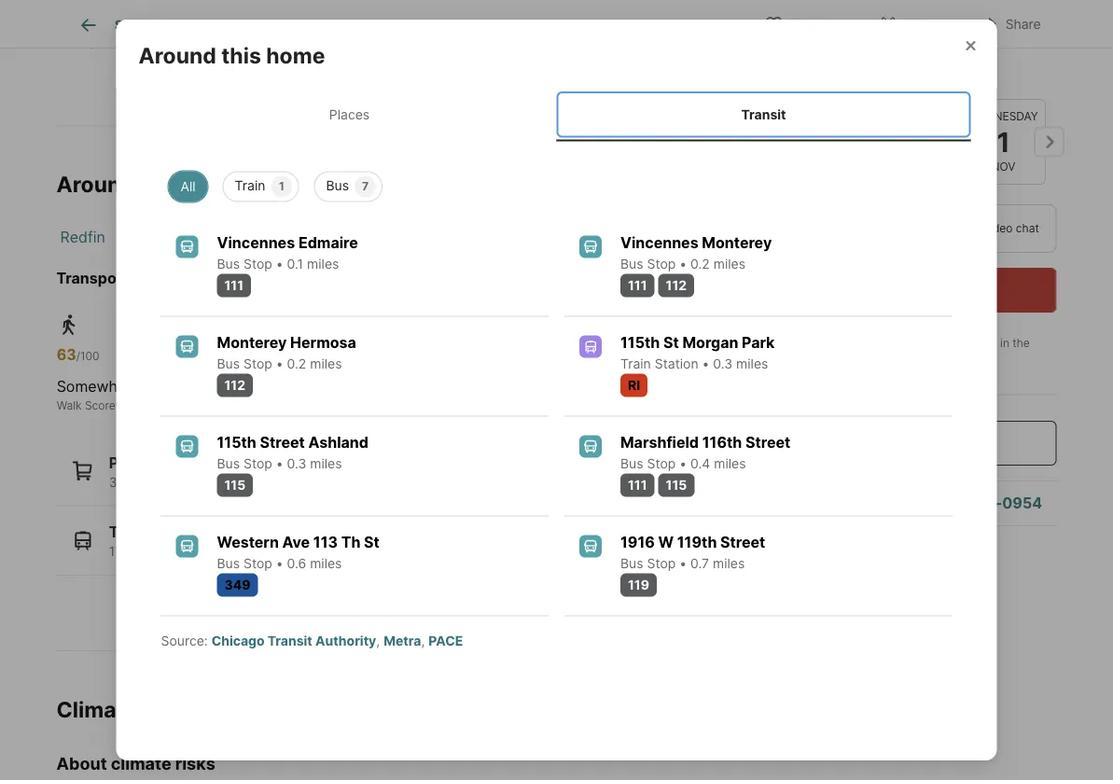 Task type: locate. For each thing, give the bounding box(es) containing it.
115th inside 115th street ashland bus stop • 0.3 miles 115
[[217, 433, 257, 452]]

2 horizontal spatial home
[[893, 67, 952, 93]]

0 horizontal spatial places
[[109, 454, 157, 472]]

0 vertical spatial 1
[[997, 125, 1010, 158]]

30
[[800, 125, 837, 158], [830, 353, 844, 367]]

monterey inside monterey hermosa bus stop • 0.2 miles 112
[[217, 334, 287, 352]]

0 vertical spatial be
[[576, 2, 589, 16]]

near
[[169, 270, 202, 288]]

30 right last
[[830, 353, 844, 367]]

1 vertical spatial be
[[292, 19, 305, 33]]

/100 for 63
[[76, 349, 100, 363]]

111,
[[109, 544, 130, 560]]

directly.
[[56, 36, 99, 50]]

1 vertical spatial tab list
[[139, 88, 975, 141]]

/100 inside 63 /100
[[76, 349, 100, 363]]

3
[[109, 475, 117, 490]]

street inside 1916 w 119th street bus stop • 0.7 miles 119
[[721, 533, 766, 552]]

0.2 inside vincennes monterey bus stop • 0.2 miles
[[691, 256, 710, 272]]

places tab
[[142, 91, 557, 138]]

bus inside monterey hermosa bus stop • 0.2 miles 112
[[217, 356, 240, 372]]

115 inside 115th street ashland bus stop • 0.3 miles 115
[[224, 477, 246, 493]]

112 inside monterey hermosa bus stop • 0.2 miles 112
[[224, 377, 246, 393]]

115th for 115th st morgan park
[[621, 334, 660, 352]]

0 horizontal spatial are
[[173, 19, 190, 33]]

1 horizontal spatial 1
[[997, 125, 1010, 158]]

train image
[[580, 335, 602, 358]]

1 vertical spatial 115th
[[217, 433, 257, 452]]

30 down tour in the top of the page
[[800, 125, 837, 158]]

115
[[224, 477, 246, 493], [666, 477, 687, 493]]

111 left the s at left top
[[224, 278, 244, 293]]

transportation near 11347 s church st
[[56, 270, 339, 288]]

0 horizontal spatial not
[[123, 2, 140, 16]]

tab list
[[56, 0, 677, 48], [139, 88, 975, 141]]

0 vertical spatial train
[[235, 178, 265, 194]]

/100
[[76, 349, 100, 363], [296, 349, 319, 363]]

transit for transit
[[742, 106, 786, 122]]

around this home inside dialog
[[139, 42, 325, 68]]

1 horizontal spatial morgan
[[683, 334, 739, 352]]

vincennes inside vincennes monterey bus stop • 0.2 miles
[[621, 234, 699, 252]]

0 vertical spatial morgan
[[297, 229, 350, 247]]

only;
[[700, 2, 725, 16]]

places for places 3 groceries, 20 restaurants, 6 parks
[[109, 454, 157, 472]]

1 horizontal spatial transit
[[268, 633, 313, 649]]

park inside 115th st morgan park train station • 0.3 miles ri
[[742, 334, 775, 352]]

• inside 1916 w 119th street bus stop • 0.7 miles 119
[[680, 556, 687, 572]]

to up contact
[[562, 2, 573, 16]]

1 vertical spatial train
[[621, 356, 651, 372]]

ri
[[628, 377, 640, 393], [247, 544, 259, 560]]

bus inside 1916 w 119th street bus stop • 0.7 miles 119
[[621, 556, 644, 572]]

western ave 113 th st bus stop • 0.6 miles 349
[[217, 533, 380, 593]]

115th up station
[[621, 334, 660, 352]]

/100 inside 50 /100
[[296, 349, 319, 363]]

schools tab
[[569, 3, 662, 48]]

train up chicago link
[[235, 178, 265, 194]]

go tour this home
[[765, 67, 952, 93]]

0 vertical spatial monterey
[[702, 234, 772, 252]]

1 vertical spatial morgan
[[683, 334, 739, 352]]

street right 119th
[[721, 533, 766, 552]]

places inside tab
[[329, 106, 370, 122]]

street right 116th
[[746, 433, 791, 452]]

to down information.
[[278, 19, 288, 33]]

they
[[56, 19, 80, 33]]

0 horizontal spatial the
[[603, 19, 620, 33]]

ri up marshfield
[[628, 377, 640, 393]]

morgan up station
[[683, 334, 739, 352]]

1 vertical spatial redfin
[[60, 229, 105, 247]]

0.2 inside monterey hermosa bus stop • 0.2 miles 112
[[287, 356, 306, 372]]

authority
[[316, 633, 376, 649]]

pace
[[429, 633, 463, 649]]

transit left authority
[[268, 633, 313, 649]]

are up sale & tax history
[[492, 2, 509, 16]]

illinois
[[135, 229, 179, 247]]

•
[[276, 256, 283, 272], [680, 256, 687, 272], [276, 356, 283, 372], [702, 356, 710, 372], [276, 456, 283, 472], [680, 456, 687, 472], [276, 556, 283, 572], [680, 556, 687, 572]]

0 horizontal spatial train
[[235, 178, 265, 194]]

1 vertical spatial st
[[664, 334, 679, 352]]

transit down go
[[742, 106, 786, 122]]

around up redfin link
[[56, 172, 134, 198]]

2 horizontal spatial transit
[[742, 106, 786, 122]]

0 vertical spatial tab list
[[56, 0, 677, 48]]

a
[[637, 2, 643, 16]]

reference
[[646, 2, 697, 16]]

the inside in the last 30 days
[[1013, 337, 1030, 350]]

next image
[[1035, 127, 1065, 157]]

1 115 from the left
[[224, 477, 246, 493]]

morgan inside 115th st morgan park train station • 0.3 miles ri
[[683, 334, 739, 352]]

0 vertical spatial to
[[562, 2, 573, 16]]

1 vertical spatial transit
[[109, 524, 160, 542]]

115th up places 3 groceries, 20 restaurants, 6 parks
[[217, 433, 257, 452]]

0 horizontal spatial school
[[410, 19, 444, 33]]

0 vertical spatial 0.3
[[713, 356, 733, 372]]

list box containing train
[[154, 164, 960, 202]]

0 horizontal spatial 0.2
[[287, 356, 306, 372]]

1 horizontal spatial ,
[[421, 633, 425, 649]]

0 vertical spatial 115th
[[621, 334, 660, 352]]

used
[[592, 2, 618, 16]]

0.3 inside 115th street ashland bus stop • 0.3 miles 115
[[287, 456, 307, 472]]

1 vertical spatial 0.3
[[287, 456, 307, 472]]

1 vertical spatial not
[[193, 19, 211, 33]]

0 vertical spatial around this home
[[139, 42, 325, 68]]

somewhat
[[57, 377, 132, 396]]

30 button
[[776, 98, 861, 186]]

chicago
[[209, 229, 267, 247], [212, 633, 265, 649]]

st
[[323, 270, 339, 288], [664, 334, 679, 352], [364, 533, 380, 552]]

morgan
[[297, 229, 350, 247], [683, 334, 739, 352]]

places up the groceries,
[[109, 454, 157, 472]]

0.3 right station
[[713, 356, 733, 372]]

1 vertical spatial chicago
[[212, 633, 265, 649]]

not down redfin does not endorse or guarantee this information.
[[193, 19, 211, 33]]

63
[[57, 346, 76, 364]]

0 horizontal spatial ri
[[247, 544, 259, 560]]

chicago up 11347
[[209, 229, 267, 247]]

1 vertical spatial to
[[278, 19, 288, 33]]

street up 6
[[260, 433, 305, 452]]

30 inside in the last 30 days
[[830, 353, 844, 367]]

1 horizontal spatial the
[[1013, 337, 1030, 350]]

6
[[283, 475, 291, 490]]

2 vertical spatial transit
[[268, 633, 313, 649]]

0 vertical spatial risks
[[142, 697, 194, 723]]

1 horizontal spatial 115th
[[621, 334, 660, 352]]

2 /100 from the left
[[296, 349, 319, 363]]

redfin does not endorse or guarantee this information.
[[56, 2, 346, 16]]

risks right climate on the left of the page
[[175, 754, 215, 774]]

None button
[[961, 99, 1046, 185]]

111 down marshfield
[[628, 477, 647, 493]]

home up chicago link
[[184, 172, 243, 198]]

monterey inside vincennes monterey bus stop • 0.2 miles
[[702, 234, 772, 252]]

0 horizontal spatial park
[[354, 229, 386, 247]]

1 horizontal spatial /100
[[296, 349, 319, 363]]

school service boundaries are intended to be used as a reference only; they may change and are not
[[56, 2, 725, 33]]

guaranteed to be accurate. to verify school enrollment eligibility, contact the school district directly.
[[56, 19, 698, 50]]

vincennes inside vincennes edmaire bus stop • 0.1 miles 111
[[217, 234, 295, 252]]

bus inside list box
[[326, 178, 349, 194]]

®
[[115, 399, 123, 413]]

bus image up 20
[[176, 435, 198, 458]]

1 school from the left
[[410, 19, 444, 33]]

349,
[[216, 544, 244, 560]]

1 horizontal spatial not
[[193, 19, 211, 33]]

the down used
[[603, 19, 620, 33]]

groceries,
[[121, 475, 182, 490]]

0.3 up 6
[[287, 456, 307, 472]]

list box
[[154, 164, 960, 202]]

1 vertical spatial places
[[109, 454, 157, 472]]

1 vertical spatial are
[[173, 19, 190, 33]]

115 right 20
[[224, 477, 246, 493]]

option
[[765, 204, 901, 253]]

, left pace link at the left bottom of page
[[421, 633, 425, 649]]

sale
[[441, 17, 467, 33]]

2 vertical spatial st
[[364, 533, 380, 552]]

0 horizontal spatial monterey
[[217, 334, 287, 352]]

0 vertical spatial 112
[[666, 278, 687, 293]]

stop inside 1916 w 119th street bus stop • 0.7 miles 119
[[647, 556, 676, 572]]

risks up climate on the left of the page
[[142, 697, 194, 723]]

transit inside 'transit 111, 112, 115, 119, 349, ri'
[[109, 524, 160, 542]]

score
[[85, 399, 115, 413]]

tax
[[483, 17, 502, 33]]

1 horizontal spatial park
[[742, 334, 775, 352]]

349
[[224, 577, 251, 593]]

1 vertical spatial 1
[[279, 180, 285, 193]]

miles inside western ave 113 th st bus stop • 0.6 miles 349
[[310, 556, 342, 572]]

1 horizontal spatial to
[[562, 2, 573, 16]]

0.3
[[713, 356, 733, 372], [287, 456, 307, 472]]

be down information.
[[292, 19, 305, 33]]

1 vertical spatial 0.2
[[287, 356, 306, 372]]

1 horizontal spatial vincennes
[[621, 234, 699, 252]]

transit
[[742, 106, 786, 122], [109, 524, 160, 542], [268, 633, 313, 649]]

/100 up somewhat
[[76, 349, 100, 363]]

tab list containing places
[[139, 88, 975, 141]]

/100 down church
[[296, 349, 319, 363]]

risks
[[142, 697, 194, 723], [175, 754, 215, 774]]

climate
[[56, 697, 137, 723]]

0 vertical spatial are
[[492, 2, 509, 16]]

0 horizontal spatial 112
[[224, 377, 246, 393]]

115 down marshfield 116th street bus stop • 0.4 miles
[[666, 477, 687, 493]]

chicago right source:
[[212, 633, 265, 649]]

sale & tax history tab
[[420, 3, 569, 48]]

0 vertical spatial st
[[323, 270, 339, 288]]

bus inside vincennes edmaire bus stop • 0.1 miles 111
[[217, 256, 240, 272]]

1 horizontal spatial 0.3
[[713, 356, 733, 372]]

ri inside 115th st morgan park train station • 0.3 miles ri
[[628, 377, 640, 393]]

bus image
[[176, 236, 198, 258], [580, 236, 602, 258], [176, 535, 198, 558], [580, 535, 602, 558]]

112 down vincennes monterey bus stop • 0.2 miles
[[666, 278, 687, 293]]

1 vertical spatial 112
[[224, 377, 246, 393]]

transit inside tab
[[742, 106, 786, 122]]

0 horizontal spatial /100
[[76, 349, 100, 363]]

around this home up illinois link
[[56, 172, 243, 198]]

this up guaranteed
[[260, 2, 280, 16]]

redfin up transportation
[[60, 229, 105, 247]]

11347
[[206, 270, 249, 288]]

street inside 115th street ashland bus stop • 0.3 miles 115
[[260, 433, 305, 452]]

property details tab
[[280, 3, 420, 48]]

redfin for redfin does not endorse or guarantee this information.
[[56, 2, 90, 16]]

may
[[83, 19, 105, 33]]

0 vertical spatial 30
[[800, 125, 837, 158]]

not
[[123, 2, 140, 16], [193, 19, 211, 33]]

111 down vincennes monterey bus stop • 0.2 miles
[[628, 278, 647, 293]]

1 up vincennes edmaire bus stop • 0.1 miles 111
[[279, 180, 285, 193]]

0 horizontal spatial ,
[[376, 633, 380, 649]]

nov
[[991, 160, 1016, 174]]

1 up nov on the right top
[[997, 125, 1010, 158]]

this down guaranteed
[[221, 42, 261, 68]]

112 right 'walkable'
[[224, 377, 246, 393]]

redfin up they
[[56, 2, 90, 16]]

1 horizontal spatial places
[[329, 106, 370, 122]]

0 vertical spatial redfin
[[56, 2, 90, 16]]

to inside school service boundaries are intended to be used as a reference only; they may change and are not
[[562, 2, 573, 16]]

bus image for 1916 w 119th street
[[580, 535, 602, 558]]

train
[[235, 178, 265, 194], [621, 356, 651, 372]]

around this home
[[139, 42, 325, 68], [56, 172, 243, 198]]

bus image for vincennes edmaire
[[176, 236, 198, 258]]

sale & tax history
[[441, 17, 548, 33]]

enrollment
[[448, 19, 504, 33]]

1 horizontal spatial ri
[[628, 377, 640, 393]]

the
[[603, 19, 620, 33], [1013, 337, 1030, 350]]

stop
[[244, 256, 272, 272], [647, 256, 676, 272], [244, 356, 272, 372], [244, 456, 272, 472], [647, 456, 676, 472], [244, 556, 272, 572], [647, 556, 676, 572]]

1 horizontal spatial st
[[364, 533, 380, 552]]

st up station
[[664, 334, 679, 352]]

bus image
[[176, 335, 198, 358], [176, 435, 198, 458], [580, 435, 602, 458]]

1 /100 from the left
[[76, 349, 100, 363]]

2 vincennes from the left
[[621, 234, 699, 252]]

1 vertical spatial risks
[[175, 754, 215, 774]]

train left station
[[621, 356, 651, 372]]

as
[[621, 2, 634, 16]]

0 horizontal spatial vincennes
[[217, 234, 295, 252]]

0 horizontal spatial 1
[[279, 180, 285, 193]]

share
[[1006, 16, 1041, 32]]

stop inside 115th street ashland bus stop • 0.3 miles 115
[[244, 456, 272, 472]]

1 vertical spatial monterey
[[217, 334, 287, 352]]

not up 'search'
[[123, 2, 140, 16]]

around this home down "overview"
[[139, 42, 325, 68]]

eligibility,
[[507, 19, 556, 33]]

out
[[919, 16, 941, 32]]

transit up 112,
[[109, 524, 160, 542]]

stop inside vincennes edmaire bus stop • 0.1 miles 111
[[244, 256, 272, 272]]

bus image for 115th street ashland
[[176, 435, 198, 458]]

0 horizontal spatial 115
[[224, 477, 246, 493]]

• inside 115th st morgan park train station • 0.3 miles ri
[[702, 356, 710, 372]]

wednesday
[[969, 109, 1038, 123]]

119
[[628, 577, 650, 593]]

1 vincennes from the left
[[217, 234, 295, 252]]

63 /100
[[57, 346, 100, 364]]

0 vertical spatial ri
[[628, 377, 640, 393]]

morgan up 0.1
[[297, 229, 350, 247]]

illinois link
[[135, 229, 179, 247]]

school down a
[[623, 19, 658, 33]]

bus image up 'walkable'
[[176, 335, 198, 358]]

home down "property"
[[266, 42, 325, 68]]

schools
[[590, 17, 641, 33]]

0 vertical spatial the
[[603, 19, 620, 33]]

around
[[139, 42, 216, 68], [56, 172, 134, 198]]

0 horizontal spatial st
[[323, 270, 339, 288]]

transportation
[[56, 270, 166, 288]]

0 horizontal spatial 115th
[[217, 433, 257, 452]]

0 vertical spatial 0.2
[[691, 256, 710, 272]]

1 horizontal spatial 115
[[666, 477, 687, 493]]

marshfield 116th street bus stop • 0.4 miles
[[621, 433, 791, 472]]

stop inside western ave 113 th st bus stop • 0.6 miles 349
[[244, 556, 272, 572]]

st right th
[[364, 533, 380, 552]]

does
[[93, 2, 119, 16]]

1 horizontal spatial are
[[492, 2, 509, 16]]

, left metra link
[[376, 633, 380, 649]]

0 vertical spatial around
[[139, 42, 216, 68]]

1 horizontal spatial be
[[576, 2, 589, 16]]

school down service
[[410, 19, 444, 33]]

1 vertical spatial ri
[[247, 544, 259, 560]]

to
[[562, 2, 573, 16], [278, 19, 288, 33]]

2 115 from the left
[[666, 477, 687, 493]]

around down the and
[[139, 42, 216, 68]]

1 horizontal spatial around
[[139, 42, 216, 68]]

1 horizontal spatial 0.2
[[691, 256, 710, 272]]

bus image left marshfield
[[580, 435, 602, 458]]

1 vertical spatial park
[[742, 334, 775, 352]]

0 horizontal spatial to
[[278, 19, 288, 33]]

tour via video chat
[[939, 222, 1040, 235]]

1 vertical spatial the
[[1013, 337, 1030, 350]]

this inside dialog
[[221, 42, 261, 68]]

30 inside 30 button
[[800, 125, 837, 158]]

the right in
[[1013, 337, 1030, 350]]

2 horizontal spatial st
[[664, 334, 679, 352]]

2 school from the left
[[623, 19, 658, 33]]

bus image for vincennes monterey
[[580, 236, 602, 258]]

places inside places 3 groceries, 20 restaurants, 6 parks
[[109, 454, 157, 472]]

• inside 115th street ashland bus stop • 0.3 miles 115
[[276, 456, 283, 472]]

miles inside 115th street ashland bus stop • 0.3 miles 115
[[310, 456, 342, 472]]

0.2
[[691, 256, 710, 272], [287, 356, 306, 372]]

bus inside western ave 113 th st bus stop • 0.6 miles 349
[[217, 556, 240, 572]]

1 inside wednesday 1 nov
[[997, 125, 1010, 158]]

0.6
[[287, 556, 306, 572]]

0 vertical spatial places
[[329, 106, 370, 122]]

home inside around this home element
[[266, 42, 325, 68]]

places up 7
[[329, 106, 370, 122]]

1 horizontal spatial school
[[623, 19, 658, 33]]

are
[[492, 2, 509, 16], [173, 19, 190, 33]]

restaurants,
[[206, 475, 279, 490]]

overview tab
[[180, 3, 280, 48]]

1 horizontal spatial monterey
[[702, 234, 772, 252]]

places
[[329, 106, 370, 122], [109, 454, 157, 472]]

115th inside 115th st morgan park train station • 0.3 miles ri
[[621, 334, 660, 352]]

ri right "349,"
[[247, 544, 259, 560]]

ashland
[[308, 433, 369, 452]]

be up contact
[[576, 2, 589, 16]]

bus
[[326, 178, 349, 194], [217, 256, 240, 272], [621, 256, 644, 272], [217, 356, 240, 372], [217, 456, 240, 472], [621, 456, 644, 472], [217, 556, 240, 572], [621, 556, 644, 572]]

are down or
[[173, 19, 190, 33]]

1 , from the left
[[376, 633, 380, 649]]

st down edmaire on the top
[[323, 270, 339, 288]]

1 horizontal spatial home
[[266, 42, 325, 68]]

street inside marshfield 116th street bus stop • 0.4 miles
[[746, 433, 791, 452]]

1 vertical spatial around
[[56, 172, 134, 198]]

tour via video chat list box
[[765, 204, 1057, 253]]

31 button
[[869, 99, 954, 185]]

home down x-out
[[893, 67, 952, 93]]

chicago link
[[209, 229, 267, 247]]

1 vertical spatial 30
[[830, 353, 844, 367]]

0 horizontal spatial 0.3
[[287, 456, 307, 472]]

climate
[[111, 754, 171, 774]]



Task type: vqa. For each thing, say whether or not it's contained in the screenshot.
5th cell from left
no



Task type: describe. For each thing, give the bounding box(es) containing it.
this right tour in the top of the page
[[848, 67, 888, 93]]

vincennes monterey bus stop • 0.2 miles
[[621, 234, 772, 272]]

bus inside marshfield 116th street bus stop • 0.4 miles
[[621, 456, 644, 472]]

metra link
[[384, 633, 421, 649]]

to inside guaranteed to be accurate. to verify school enrollment eligibility, contact the school district directly.
[[278, 19, 288, 33]]

none button containing 1
[[961, 99, 1046, 185]]

to
[[361, 19, 374, 33]]

• inside vincennes edmaire bus stop • 0.1 miles 111
[[276, 256, 283, 272]]

tour
[[799, 67, 843, 93]]

stop inside marshfield 116th street bus stop • 0.4 miles
[[647, 456, 676, 472]]

20
[[186, 475, 202, 490]]

guarantee
[[203, 2, 257, 16]]

miles inside monterey hermosa bus stop • 0.2 miles 112
[[310, 356, 342, 372]]

111 inside vincennes edmaire bus stop • 0.1 miles 111
[[224, 278, 244, 293]]

marshfield
[[621, 433, 699, 452]]

0.2 for monterey
[[691, 256, 710, 272]]

• inside western ave 113 th st bus stop • 0.6 miles 349
[[276, 556, 283, 572]]

source: chicago transit authority , metra , pace
[[161, 633, 463, 649]]

walk
[[57, 399, 82, 413]]

chicago inside around this home dialog
[[212, 633, 265, 649]]

115th street ashland bus stop • 0.3 miles 115
[[217, 433, 369, 493]]

all
[[181, 179, 196, 195]]

the inside guaranteed to be accurate. to verify school enrollment eligibility, contact the school district directly.
[[603, 19, 620, 33]]

property
[[301, 17, 354, 33]]

ri inside 'transit 111, 112, 115, 119, 349, ri'
[[247, 544, 259, 560]]

tour
[[939, 222, 963, 235]]

around inside dialog
[[139, 42, 216, 68]]

• inside marshfield 116th street bus stop • 0.4 miles
[[680, 456, 687, 472]]

information.
[[283, 2, 346, 16]]

overview
[[201, 17, 259, 33]]

th
[[341, 533, 361, 552]]

about climate risks
[[56, 754, 215, 774]]

transit for transit 111, 112, 115, 119, 349, ri
[[109, 524, 160, 542]]

0 vertical spatial chicago
[[209, 229, 267, 247]]

(773) 912-0954
[[926, 494, 1043, 512]]

w
[[659, 533, 674, 552]]

st inside western ave 113 th st bus stop • 0.6 miles 349
[[364, 533, 380, 552]]

50
[[276, 346, 296, 364]]

bus image for western ave 113 th st
[[176, 535, 198, 558]]

climate risks
[[56, 697, 194, 723]]

1 vertical spatial around this home
[[56, 172, 243, 198]]

113
[[313, 533, 338, 552]]

transit tab
[[557, 91, 971, 138]]

list box inside around this home dialog
[[154, 164, 960, 202]]

metra
[[384, 633, 421, 649]]

contact
[[559, 19, 599, 33]]

this left all on the left top of the page
[[139, 172, 179, 198]]

station
[[655, 356, 699, 372]]

not inside school service boundaries are intended to be used as a reference only; they may change and are not
[[193, 19, 211, 33]]

• inside vincennes monterey bus stop • 0.2 miles
[[680, 256, 687, 272]]

bus image for marshfield 116th street
[[580, 435, 602, 458]]

in the last 30 days
[[808, 337, 1034, 367]]

bus inside vincennes monterey bus stop • 0.2 miles
[[621, 256, 644, 272]]

transit 111, 112, 115, 119, 349, ri
[[109, 524, 259, 560]]

50 /100
[[276, 346, 319, 364]]

accurate.
[[308, 19, 358, 33]]

boundaries
[[430, 2, 489, 16]]

0.2 for hermosa
[[287, 356, 306, 372]]

ave
[[282, 533, 310, 552]]

miles inside vincennes monterey bus stop • 0.2 miles
[[714, 256, 746, 272]]

around this home dialog
[[116, 20, 997, 761]]

/100 for 50
[[296, 349, 319, 363]]

about
[[56, 754, 107, 774]]

intended
[[512, 2, 559, 16]]

1916
[[621, 533, 655, 552]]

vincennes for vincennes edmaire
[[217, 234, 295, 252]]

(773) 912-0954 link
[[926, 494, 1043, 512]]

0 vertical spatial park
[[354, 229, 386, 247]]

0.3 inside 115th st morgan park train station • 0.3 miles ri
[[713, 356, 733, 372]]

be inside guaranteed to be accurate. to verify school enrollment eligibility, contact the school district directly.
[[292, 19, 305, 33]]

chicago transit authority link
[[212, 633, 376, 649]]

days
[[847, 353, 872, 367]]

115,
[[161, 544, 185, 560]]

train inside 115th st morgan park train station • 0.3 miles ri
[[621, 356, 651, 372]]

miles inside 115th st morgan park train station • 0.3 miles ri
[[737, 356, 769, 372]]

places 3 groceries, 20 restaurants, 6 parks
[[109, 454, 329, 490]]

vincennes edmaire bus stop • 0.1 miles 111
[[217, 234, 358, 293]]

somewhat walkable walk score ®
[[57, 377, 198, 413]]

tab list containing search
[[56, 0, 677, 48]]

school
[[349, 2, 385, 16]]

around this home element
[[139, 20, 348, 69]]

x-
[[905, 16, 919, 32]]

(773)
[[926, 494, 966, 512]]

wednesday 1 nov
[[969, 109, 1038, 174]]

places for places
[[329, 106, 370, 122]]

service
[[388, 2, 427, 16]]

redfin for redfin
[[60, 229, 105, 247]]

0 horizontal spatial morgan
[[297, 229, 350, 247]]

stop inside vincennes monterey bus stop • 0.2 miles
[[647, 256, 676, 272]]

endorse
[[143, 2, 186, 16]]

1 horizontal spatial 112
[[666, 278, 687, 293]]

or
[[189, 2, 200, 16]]

1916 w 119th street bus stop • 0.7 miles 119
[[621, 533, 766, 593]]

source:
[[161, 633, 208, 649]]

bus image for monterey hermosa
[[176, 335, 198, 358]]

share button
[[964, 4, 1057, 42]]

1 inside around this home dialog
[[279, 180, 285, 193]]

115th for 115th street ashland
[[217, 433, 257, 452]]

morgan park
[[297, 229, 386, 247]]

pace link
[[429, 633, 463, 649]]

115th st morgan park train station • 0.3 miles ri
[[621, 334, 775, 393]]

train inside list box
[[235, 178, 265, 194]]

60643
[[962, 337, 998, 350]]

0.1
[[287, 256, 303, 272]]

search
[[115, 17, 159, 33]]

119th
[[677, 533, 717, 552]]

stop inside monterey hermosa bus stop • 0.2 miles 112
[[244, 356, 272, 372]]

be inside school service boundaries are intended to be used as a reference only; they may change and are not
[[576, 2, 589, 16]]

parks
[[295, 475, 329, 490]]

miles inside marshfield 116th street bus stop • 0.4 miles
[[714, 456, 746, 472]]

monterey hermosa bus stop • 0.2 miles 112
[[217, 334, 356, 393]]

111 for marshfield 116th street
[[628, 477, 647, 493]]

history
[[506, 17, 548, 33]]

116th
[[703, 433, 742, 452]]

111 for vincennes monterey
[[628, 278, 647, 293]]

2 , from the left
[[421, 633, 425, 649]]

0.7
[[691, 556, 710, 572]]

miles inside 1916 w 119th street bus stop • 0.7 miles 119
[[713, 556, 745, 572]]

&
[[471, 17, 479, 33]]

112,
[[134, 544, 158, 560]]

s
[[253, 270, 262, 288]]

guaranteed
[[214, 19, 275, 33]]

district
[[661, 19, 698, 33]]

0 horizontal spatial home
[[184, 172, 243, 198]]

last
[[808, 353, 827, 367]]

bus inside 115th street ashland bus stop • 0.3 miles 115
[[217, 456, 240, 472]]

change
[[108, 19, 147, 33]]

miles inside vincennes edmaire bus stop • 0.1 miles 111
[[307, 256, 339, 272]]

st inside 115th st morgan park train station • 0.3 miles ri
[[664, 334, 679, 352]]

redfin link
[[60, 229, 105, 247]]

x-out button
[[863, 4, 957, 42]]

vincennes for vincennes monterey
[[621, 234, 699, 252]]

tab list inside around this home dialog
[[139, 88, 975, 141]]

0954
[[1003, 494, 1043, 512]]

119,
[[188, 544, 212, 560]]

video
[[984, 222, 1013, 235]]

• inside monterey hermosa bus stop • 0.2 miles 112
[[276, 356, 283, 372]]

morgan park link
[[297, 229, 386, 247]]

0 horizontal spatial around
[[56, 172, 134, 198]]



